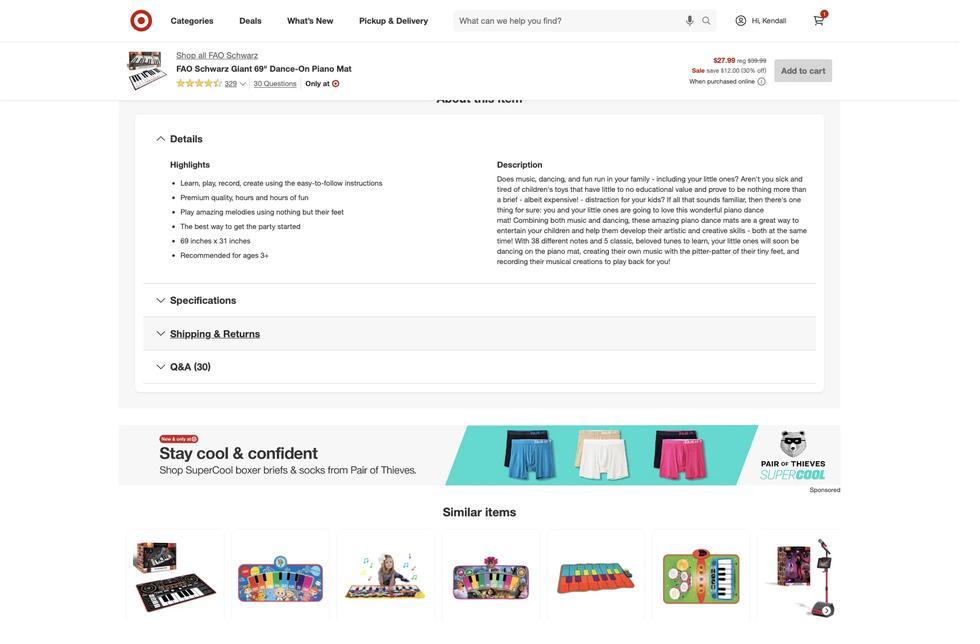 Task type: locate. For each thing, give the bounding box(es) containing it.
0 horizontal spatial &
[[214, 327, 221, 339]]

expensive!
[[544, 195, 579, 204]]

1 horizontal spatial fao
[[209, 50, 224, 60]]

1 horizontal spatial piano
[[681, 216, 699, 224]]

about
[[437, 91, 471, 105]]

entertain
[[497, 226, 526, 235]]

fun up have
[[583, 174, 593, 183]]

of down learn, play, record, create using the easy-to-follow instructions
[[290, 193, 296, 202]]

0 horizontal spatial you
[[544, 205, 556, 214]]

brief
[[503, 195, 518, 204]]

then
[[749, 195, 763, 204]]

1 horizontal spatial at
[[769, 226, 775, 235]]

ones left 'will'
[[743, 236, 759, 245]]

schwarz up giant
[[227, 50, 258, 60]]

musical
[[546, 257, 571, 266]]

tired
[[497, 185, 512, 193]]

ones down distraction
[[603, 205, 619, 214]]

schwarz up 329 link
[[195, 63, 229, 74]]

image of fao schwarz giant 69" dance-on piano mat image
[[127, 50, 168, 91]]

1 horizontal spatial &
[[388, 15, 394, 26]]

fun down easy-
[[298, 193, 309, 202]]

0 horizontal spatial are
[[621, 205, 631, 214]]

learn, play, record, create using the easy-to-follow instructions
[[181, 178, 383, 187]]

sick
[[776, 174, 789, 183]]

and up than
[[791, 174, 803, 183]]

are
[[621, 205, 631, 214], [741, 216, 752, 224]]

your right in
[[615, 174, 629, 183]]

hours up melodies
[[236, 193, 254, 202]]

the right get
[[246, 222, 257, 230]]

are left going
[[621, 205, 631, 214]]

questions
[[264, 79, 297, 88]]

play amazing melodies using nothing but their feet
[[181, 207, 344, 216]]

1 horizontal spatial both
[[752, 226, 767, 235]]

the up soon
[[777, 226, 788, 235]]

0 vertical spatial a
[[497, 195, 501, 204]]

0 vertical spatial you
[[762, 174, 774, 183]]

follow
[[324, 178, 343, 187]]

piano
[[724, 205, 742, 214], [681, 216, 699, 224], [548, 246, 565, 255]]

your up value
[[688, 174, 702, 183]]

the right with
[[680, 246, 690, 255]]

nothing up then
[[748, 185, 772, 193]]

& inside pickup & delivery link
[[388, 15, 394, 26]]

1 vertical spatial &
[[214, 327, 221, 339]]

you down expensive! on the right top of the page
[[544, 205, 556, 214]]

1 horizontal spatial ones
[[743, 236, 759, 245]]

q&a (30) button
[[143, 350, 816, 383]]

1 horizontal spatial inches
[[229, 236, 251, 245]]

premium quality, hours and hours of fun
[[181, 193, 309, 202]]

1 vertical spatial schwarz
[[195, 63, 229, 74]]

you
[[762, 174, 774, 183], [544, 205, 556, 214]]

nothing up "started"
[[276, 207, 301, 216]]

only at
[[306, 79, 330, 88]]

way right great on the top right of page
[[778, 216, 791, 224]]

and left 5
[[590, 236, 602, 245]]

what's new link
[[279, 9, 346, 32]]

all
[[198, 50, 206, 60], [673, 195, 680, 204]]

sale
[[692, 67, 705, 74]]

hours down learn, play, record, create using the easy-to-follow instructions
[[270, 193, 288, 202]]

both up children
[[551, 216, 565, 224]]

0 vertical spatial &
[[388, 15, 394, 26]]

dance down then
[[744, 205, 764, 214]]

1 horizontal spatial are
[[741, 216, 752, 224]]

0 horizontal spatial 30
[[254, 79, 262, 88]]

back
[[629, 257, 644, 266]]

0 horizontal spatial inches
[[191, 236, 212, 245]]

0 horizontal spatial both
[[551, 216, 565, 224]]

0 vertical spatial at
[[323, 79, 330, 88]]

be down same
[[791, 236, 799, 245]]

toys
[[555, 185, 569, 193]]

and down expensive! on the right top of the page
[[558, 205, 570, 214]]

0 vertical spatial be
[[737, 185, 746, 193]]

specifications button
[[143, 284, 816, 317]]

this
[[474, 91, 495, 105], [677, 205, 688, 214]]

1 horizontal spatial hours
[[270, 193, 288, 202]]

amazing up best
[[196, 207, 224, 216]]

dance up the creative
[[701, 216, 721, 224]]

1 vertical spatial piano
[[681, 216, 699, 224]]

piano down familiar,
[[724, 205, 742, 214]]

1 vertical spatial at
[[769, 226, 775, 235]]

all down value
[[673, 195, 680, 204]]

fao schwarz dj mixer mat image
[[133, 536, 218, 620]]

0 horizontal spatial dancing,
[[539, 174, 566, 183]]

music up help
[[567, 216, 587, 224]]

dancing, up them
[[603, 216, 630, 224]]

all right shop
[[198, 50, 206, 60]]

and
[[568, 174, 581, 183], [791, 174, 803, 183], [695, 185, 707, 193], [256, 193, 268, 202], [558, 205, 570, 214], [589, 216, 601, 224], [572, 226, 584, 235], [688, 226, 701, 235], [590, 236, 602, 245], [787, 246, 799, 255]]

dance-
[[270, 63, 298, 74]]

inches left x
[[191, 236, 212, 245]]

what's
[[287, 15, 314, 26]]

schwarz
[[227, 50, 258, 60], [195, 63, 229, 74]]

image gallery element
[[127, 0, 467, 66]]

a left great on the top right of page
[[754, 216, 757, 224]]

amazing inside description does music, dancing, and fun run in your family - including your little ones? aren't you sick and tired of children's toys that have little to no educational value and prove to be nothing more than a brief - albeit expensive! - distraction for your kids? if all that sounds familiar, then there's one thing for sure: you and your little ones are going to love this wonderful piano dance mat! combining both music and dancing, these amazing piano dance mats are a great way to entertain your children and help them develop their artistic and creative skills - both at the same time! with 38 different notes and 5 classic, beloved tunes to learn, your little ones will soon be dancing on the piano mat, creating their own music with the pitter-patter of their tiny feet, and recording their musical creations to play back for you!
[[652, 216, 679, 224]]

shop
[[176, 50, 196, 60]]

0 horizontal spatial at
[[323, 79, 330, 88]]

0 horizontal spatial ones
[[603, 205, 619, 214]]

both up 'will'
[[752, 226, 767, 235]]

notes
[[570, 236, 588, 245]]

little down in
[[602, 185, 616, 193]]

at
[[323, 79, 330, 88], [769, 226, 775, 235]]

1 horizontal spatial this
[[677, 205, 688, 214]]

1 vertical spatial music
[[644, 246, 663, 255]]

& left returns
[[214, 327, 221, 339]]

beloved
[[636, 236, 662, 245]]

30 down reg
[[743, 67, 750, 74]]

premium
[[181, 193, 209, 202]]

that right toys
[[571, 185, 583, 193]]

their up play
[[612, 246, 626, 255]]

that down value
[[682, 195, 695, 204]]

fao schwarz giant 69&#34; dance-on piano mat, 6 of 12 image
[[301, 0, 467, 35]]

piano down different
[[548, 246, 565, 255]]

for down no
[[621, 195, 630, 204]]

& inside shipping & returns dropdown button
[[214, 327, 221, 339]]

&
[[388, 15, 394, 26], [214, 327, 221, 339]]

going
[[633, 205, 651, 214]]

to left play
[[605, 257, 611, 266]]

advertisement region
[[492, 7, 833, 46], [119, 425, 841, 485]]

creations
[[573, 257, 603, 266]]

0 vertical spatial both
[[551, 216, 565, 224]]

1 horizontal spatial amazing
[[652, 216, 679, 224]]

amazing down 'love' on the right of the page
[[652, 216, 679, 224]]

30 questions link
[[249, 78, 297, 90]]

play
[[613, 257, 627, 266]]

fao up 329 link
[[209, 50, 224, 60]]

disney encanto music mat kids electronic piano dance mat with music and songs image
[[449, 536, 533, 620]]

1 vertical spatial dancing,
[[603, 216, 630, 224]]

does
[[497, 174, 514, 183]]

0 vertical spatial 30
[[743, 67, 750, 74]]

play
[[181, 207, 194, 216]]

to left get
[[226, 222, 232, 230]]

1 vertical spatial 30
[[254, 79, 262, 88]]

learn,
[[181, 178, 200, 187]]

hi,
[[752, 16, 761, 25]]

0 horizontal spatial amazing
[[196, 207, 224, 216]]

1 vertical spatial fao
[[176, 63, 193, 74]]

0 vertical spatial that
[[571, 185, 583, 193]]

0 vertical spatial all
[[198, 50, 206, 60]]

started
[[278, 222, 301, 230]]

0 vertical spatial nothing
[[748, 185, 772, 193]]

of up brief
[[514, 185, 520, 193]]

1 vertical spatial ones
[[743, 236, 759, 245]]

1 vertical spatial using
[[257, 207, 274, 216]]

using right create
[[266, 178, 283, 187]]

at right only on the left top
[[323, 79, 330, 88]]

fao down shop
[[176, 63, 193, 74]]

are up skills
[[741, 216, 752, 224]]

items
[[485, 505, 516, 519]]

and up toys
[[568, 174, 581, 183]]

0 horizontal spatial nothing
[[276, 207, 301, 216]]

0 vertical spatial dance
[[744, 205, 764, 214]]

0 horizontal spatial of
[[290, 193, 296, 202]]

similar items
[[443, 505, 516, 519]]

the
[[285, 178, 295, 187], [246, 222, 257, 230], [777, 226, 788, 235], [535, 246, 546, 255], [680, 246, 690, 255]]

piano up artistic
[[681, 216, 699, 224]]

be down ones? aren't
[[737, 185, 746, 193]]

0 vertical spatial piano
[[724, 205, 742, 214]]

0 horizontal spatial this
[[474, 91, 495, 105]]

1 vertical spatial fun
[[298, 193, 309, 202]]

dancing, up toys
[[539, 174, 566, 183]]

mats
[[723, 216, 739, 224]]

and up learn,
[[688, 226, 701, 235]]

1 vertical spatial all
[[673, 195, 680, 204]]

value
[[676, 185, 693, 193]]

1 horizontal spatial all
[[673, 195, 680, 204]]

$27.99 reg $39.99 sale save $ 12.00 ( 30 % off )
[[692, 56, 767, 74]]

& for pickup
[[388, 15, 394, 26]]

only
[[306, 79, 321, 88]]

fao
[[209, 50, 224, 60], [176, 63, 193, 74]]

1 horizontal spatial way
[[778, 216, 791, 224]]

piano
[[312, 63, 334, 74]]

to left learn,
[[684, 236, 690, 245]]

but
[[303, 207, 313, 216]]

a left brief
[[497, 195, 501, 204]]

to right add
[[800, 65, 808, 76]]

specifications
[[170, 294, 236, 306]]

this right 'love' on the right of the page
[[677, 205, 688, 214]]

the best way to get the party started
[[181, 222, 301, 230]]

1 horizontal spatial that
[[682, 195, 695, 204]]

1 vertical spatial a
[[754, 216, 757, 224]]

a
[[497, 195, 501, 204], [754, 216, 757, 224]]

0 vertical spatial fao
[[209, 50, 224, 60]]

and up notes
[[572, 226, 584, 235]]

31
[[219, 236, 227, 245]]

one
[[789, 195, 801, 204]]

1 horizontal spatial dance
[[744, 205, 764, 214]]

time! with
[[497, 236, 530, 245]]

1 vertical spatial nothing
[[276, 207, 301, 216]]

30 down 69"
[[254, 79, 262, 88]]

their left tiny
[[741, 246, 756, 255]]

0 horizontal spatial a
[[497, 195, 501, 204]]

quality,
[[211, 193, 234, 202]]

your down expensive! on the right top of the page
[[572, 205, 586, 214]]

1 vertical spatial dance
[[701, 216, 721, 224]]

cocomelon music mat electronic piano dance mat with songs image
[[238, 536, 323, 620]]

these
[[632, 216, 650, 224]]

you left sick
[[762, 174, 774, 183]]

- up educational
[[652, 174, 655, 183]]

have
[[585, 185, 600, 193]]

0 horizontal spatial music
[[567, 216, 587, 224]]

this left item
[[474, 91, 495, 105]]

deals
[[239, 15, 262, 26]]

0 horizontal spatial fao
[[176, 63, 193, 74]]

0 horizontal spatial hours
[[236, 193, 254, 202]]

of right 'patter'
[[733, 246, 739, 255]]

- right brief
[[520, 195, 522, 204]]

music down the beloved
[[644, 246, 663, 255]]

b. toys - floor piano mat - boogie woogie mat image
[[554, 536, 639, 620]]

to up same
[[793, 216, 799, 224]]

1 vertical spatial advertisement region
[[119, 425, 841, 485]]

description
[[497, 159, 543, 170]]

returns
[[223, 327, 260, 339]]

recommended
[[181, 251, 230, 259]]

& right pickup at top
[[388, 15, 394, 26]]

1 hours from the left
[[236, 193, 254, 202]]

for left you!
[[646, 257, 655, 266]]

0 horizontal spatial piano
[[548, 246, 565, 255]]

0 vertical spatial fun
[[583, 174, 593, 183]]

3+
[[261, 251, 269, 259]]

little down skills
[[728, 236, 741, 245]]

way up 69 inches x 31 inches
[[211, 222, 224, 230]]

1 horizontal spatial dancing,
[[603, 216, 630, 224]]

their up the beloved
[[648, 226, 663, 235]]

educational
[[636, 185, 674, 193]]

on
[[298, 63, 310, 74]]

0 horizontal spatial dance
[[701, 216, 721, 224]]

familiar,
[[723, 195, 747, 204]]

hi, kendall
[[752, 16, 787, 25]]

1 horizontal spatial nothing
[[748, 185, 772, 193]]

the left easy-
[[285, 178, 295, 187]]

0 horizontal spatial all
[[198, 50, 206, 60]]

music
[[567, 216, 587, 224], [644, 246, 663, 255]]

hey! play! step piano mat keyboard image
[[344, 536, 428, 620]]

the
[[181, 222, 193, 230]]

1 vertical spatial that
[[682, 195, 695, 204]]

0 horizontal spatial be
[[737, 185, 746, 193]]

albeit
[[524, 195, 542, 204]]

fun
[[583, 174, 593, 183], [298, 193, 309, 202]]

pickup
[[359, 15, 386, 26]]

1 horizontal spatial 30
[[743, 67, 750, 74]]

1 vertical spatial you
[[544, 205, 556, 214]]

at down great on the top right of page
[[769, 226, 775, 235]]

details
[[170, 133, 203, 144]]

at inside description does music, dancing, and fun run in your family - including your little ones? aren't you sick and tired of children's toys that have little to no educational value and prove to be nothing more than a brief - albeit expensive! - distraction for your kids? if all that sounds familiar, then there's one thing for sure: you and your little ones are going to love this wonderful piano dance mat! combining both music and dancing, these amazing piano dance mats are a great way to entertain your children and help them develop their artistic and creative skills - both at the same time! with 38 different notes and 5 classic, beloved tunes to learn, your little ones will soon be dancing on the piano mat, creating their own music with the pitter-patter of their tiny feet, and recording their musical creations to play back for you!
[[769, 226, 775, 235]]

inches down the best way to get the party started
[[229, 236, 251, 245]]

to
[[800, 65, 808, 76], [618, 185, 624, 193], [729, 185, 735, 193], [653, 205, 660, 214], [793, 216, 799, 224], [226, 222, 232, 230], [684, 236, 690, 245], [605, 257, 611, 266]]

their right but
[[315, 207, 330, 216]]

1 horizontal spatial be
[[791, 236, 799, 245]]

1 horizontal spatial fun
[[583, 174, 593, 183]]

1 vertical spatial this
[[677, 205, 688, 214]]

your up 38
[[528, 226, 542, 235]]

using up party on the left of the page
[[257, 207, 274, 216]]



Task type: describe. For each thing, give the bounding box(es) containing it.
all inside shop all fao schwarz fao schwarz giant 69" dance-on piano mat
[[198, 50, 206, 60]]

run
[[595, 174, 605, 183]]

1 inches from the left
[[191, 236, 212, 245]]

2 hours from the left
[[270, 193, 288, 202]]

- left distraction
[[581, 195, 584, 204]]

30 inside the $27.99 reg $39.99 sale save $ 12.00 ( 30 % off )
[[743, 67, 750, 74]]

you!
[[657, 257, 670, 266]]

q&a (30)
[[170, 361, 211, 373]]

kendall
[[763, 16, 787, 25]]

to up familiar,
[[729, 185, 735, 193]]

$39.99
[[748, 57, 767, 65]]

way inside description does music, dancing, and fun run in your family - including your little ones? aren't you sick and tired of children's toys that have little to no educational value and prove to be nothing more than a brief - albeit expensive! - distraction for your kids? if all that sounds familiar, then there's one thing for sure: you and your little ones are going to love this wonderful piano dance mat! combining both music and dancing, these amazing piano dance mats are a great way to entertain your children and help them develop their artistic and creative skills - both at the same time! with 38 different notes and 5 classic, beloved tunes to learn, your little ones will soon be dancing on the piano mat, creating their own music with the pitter-patter of their tiny feet, and recording their musical creations to play back for you!
[[778, 216, 791, 224]]

1
[[823, 11, 826, 17]]

329
[[225, 79, 237, 88]]

instructions
[[345, 178, 383, 187]]

nothing inside description does music, dancing, and fun run in your family - including your little ones? aren't you sick and tired of children's toys that have little to no educational value and prove to be nothing more than a brief - albeit expensive! - distraction for your kids? if all that sounds familiar, then there's one thing for sure: you and your little ones are going to love this wonderful piano dance mat! combining both music and dancing, these amazing piano dance mats are a great way to entertain your children and help them develop their artistic and creative skills - both at the same time! with 38 different notes and 5 classic, beloved tunes to learn, your little ones will soon be dancing on the piano mat, creating their own music with the pitter-patter of their tiny feet, and recording their musical creations to play back for you!
[[748, 185, 772, 193]]

great
[[759, 216, 776, 224]]

music,
[[516, 174, 537, 183]]

0 vertical spatial advertisement region
[[492, 7, 833, 46]]

distraction
[[586, 195, 619, 204]]

get
[[234, 222, 244, 230]]

this inside description does music, dancing, and fun run in your family - including your little ones? aren't you sick and tired of children's toys that have little to no educational value and prove to be nothing more than a brief - albeit expensive! - distraction for your kids? if all that sounds familiar, then there's one thing for sure: you and your little ones are going to love this wonderful piano dance mat! combining both music and dancing, these amazing piano dance mats are a great way to entertain your children and help them develop their artistic and creative skills - both at the same time! with 38 different notes and 5 classic, beloved tunes to learn, your little ones will soon be dancing on the piano mat, creating their own music with the pitter-patter of their tiny feet, and recording their musical creations to play back for you!
[[677, 205, 688, 214]]

on
[[525, 246, 533, 255]]

best
[[195, 222, 209, 230]]

5
[[604, 236, 609, 245]]

cart
[[810, 65, 826, 76]]

different
[[542, 236, 568, 245]]

what's new
[[287, 15, 334, 26]]

1 vertical spatial are
[[741, 216, 752, 224]]

easy-
[[297, 178, 315, 187]]

1 vertical spatial be
[[791, 236, 799, 245]]

$
[[721, 67, 724, 74]]

2 horizontal spatial of
[[733, 246, 739, 255]]

69
[[181, 236, 189, 245]]

when purchased online
[[690, 78, 755, 85]]

search
[[697, 16, 722, 27]]

0 vertical spatial this
[[474, 91, 495, 105]]

2 vertical spatial piano
[[548, 246, 565, 255]]

- right skills
[[748, 226, 750, 235]]

0 vertical spatial are
[[621, 205, 631, 214]]

fun inside description does music, dancing, and fun run in your family - including your little ones? aren't you sick and tired of children's toys that have little to no educational value and prove to be nothing more than a brief - albeit expensive! - distraction for your kids? if all that sounds familiar, then there's one thing for sure: you and your little ones are going to love this wonderful piano dance mat! combining both music and dancing, these amazing piano dance mats are a great way to entertain your children and help them develop their artistic and creative skills - both at the same time! with 38 different notes and 5 classic, beloved tunes to learn, your little ones will soon be dancing on the piano mat, creating their own music with the pitter-patter of their tiny feet, and recording their musical creations to play back for you!
[[583, 174, 593, 183]]

0 horizontal spatial way
[[211, 222, 224, 230]]

shipping
[[170, 327, 211, 339]]

69 inches x 31 inches
[[181, 236, 251, 245]]

fao schwarz microphone with stand and tablet holder image
[[765, 536, 849, 620]]

1 horizontal spatial music
[[644, 246, 663, 255]]

new
[[316, 15, 334, 26]]

reg
[[737, 57, 746, 65]]

1 vertical spatial both
[[752, 226, 767, 235]]

1 horizontal spatial of
[[514, 185, 520, 193]]

advertisement region inside similar items region
[[119, 425, 841, 485]]

to left no
[[618, 185, 624, 193]]

0 horizontal spatial that
[[571, 185, 583, 193]]

similar
[[443, 505, 482, 519]]

for up mat! combining
[[515, 205, 524, 214]]

recommended for ages 3+
[[181, 251, 269, 259]]

ones? aren't
[[719, 174, 760, 183]]

off
[[758, 67, 765, 74]]

for left ages
[[232, 251, 241, 259]]

mat! combining
[[497, 216, 549, 224]]

tunes
[[664, 236, 682, 245]]

classic,
[[611, 236, 634, 245]]

add
[[782, 65, 797, 76]]

pickup & delivery link
[[351, 9, 441, 32]]

little down distraction
[[588, 205, 601, 214]]

to down kids? if
[[653, 205, 660, 214]]

add to cart button
[[775, 59, 833, 82]]

tiny
[[758, 246, 769, 255]]

and up the play amazing melodies using nothing but their feet
[[256, 193, 268, 202]]

mat
[[337, 63, 352, 74]]

no
[[626, 185, 634, 193]]

pitter-
[[692, 246, 712, 255]]

your up going
[[632, 195, 646, 204]]

when
[[690, 78, 706, 85]]

melodies
[[226, 207, 255, 216]]

2 inches from the left
[[229, 236, 251, 245]]

record,
[[219, 178, 241, 187]]

patter
[[712, 246, 731, 255]]

shipping & returns button
[[143, 317, 816, 350]]

thing
[[497, 205, 513, 214]]

and up sounds on the right of page
[[695, 185, 707, 193]]

deals link
[[231, 9, 275, 32]]

nothing but fun toys toddler big band music mat image
[[659, 536, 744, 620]]

and right feet,
[[787, 246, 799, 255]]

own
[[628, 246, 642, 255]]

their down on
[[530, 257, 544, 266]]

to inside button
[[800, 65, 808, 76]]

What can we help you find? suggestions appear below search field
[[453, 9, 704, 32]]

children's
[[522, 185, 553, 193]]

2 horizontal spatial piano
[[724, 205, 742, 214]]

1 horizontal spatial a
[[754, 216, 757, 224]]

children
[[544, 226, 570, 235]]

0 vertical spatial using
[[266, 178, 283, 187]]

the right on
[[535, 246, 546, 255]]

description does music, dancing, and fun run in your family - including your little ones? aren't you sick and tired of children's toys that have little to no educational value and prove to be nothing more than a brief - albeit expensive! - distraction for your kids? if all that sounds familiar, then there's one thing for sure: you and your little ones are going to love this wonderful piano dance mat! combining both music and dancing, these amazing piano dance mats are a great way to entertain your children and help them develop their artistic and creative skills - both at the same time! with 38 different notes and 5 classic, beloved tunes to learn, your little ones will soon be dancing on the piano mat, creating their own music with the pitter-patter of their tiny feet, and recording their musical creations to play back for you!
[[497, 159, 807, 266]]

similar items region
[[119, 425, 855, 620]]

shipping & returns
[[170, 327, 260, 339]]

search button
[[697, 9, 722, 34]]

30 questions
[[254, 79, 297, 88]]

& for shipping
[[214, 327, 221, 339]]

and up help
[[589, 216, 601, 224]]

highlights
[[170, 159, 210, 170]]

little up the 'prove'
[[704, 174, 717, 183]]

sponsored
[[810, 486, 841, 494]]

details button
[[143, 122, 816, 155]]

1 horizontal spatial you
[[762, 174, 774, 183]]

dancing
[[497, 246, 523, 255]]

0 vertical spatial dancing,
[[539, 174, 566, 183]]

categories link
[[162, 9, 227, 32]]

creating
[[584, 246, 610, 255]]

1 link
[[808, 9, 831, 32]]

about this item
[[437, 91, 523, 105]]

$27.99
[[714, 56, 736, 65]]

0 vertical spatial ones
[[603, 205, 619, 214]]

prove
[[709, 185, 727, 193]]

0 vertical spatial schwarz
[[227, 50, 258, 60]]

x
[[214, 236, 217, 245]]

q&a
[[170, 361, 191, 373]]

0 horizontal spatial fun
[[298, 193, 309, 202]]

family
[[631, 174, 650, 183]]

all inside description does music, dancing, and fun run in your family - including your little ones? aren't you sick and tired of children's toys that have little to no educational value and prove to be nothing more than a brief - albeit expensive! - distraction for your kids? if all that sounds familiar, then there's one thing for sure: you and your little ones are going to love this wonderful piano dance mat! combining both music and dancing, these amazing piano dance mats are a great way to entertain your children and help them develop their artistic and creative skills - both at the same time! with 38 different notes and 5 classic, beloved tunes to learn, your little ones will soon be dancing on the piano mat, creating their own music with the pitter-patter of their tiny feet, and recording their musical creations to play back for you!
[[673, 195, 680, 204]]

fao schwarz giant 69&#34; dance-on piano mat, 5 of 12 image
[[127, 0, 293, 35]]

artistic
[[665, 226, 686, 235]]

0 vertical spatial music
[[567, 216, 587, 224]]

your up 'patter'
[[712, 236, 726, 245]]

categories
[[171, 15, 214, 26]]

%
[[750, 67, 756, 74]]

save
[[707, 67, 720, 74]]

purchased
[[708, 78, 737, 85]]



Task type: vqa. For each thing, say whether or not it's contained in the screenshot.
entertain
yes



